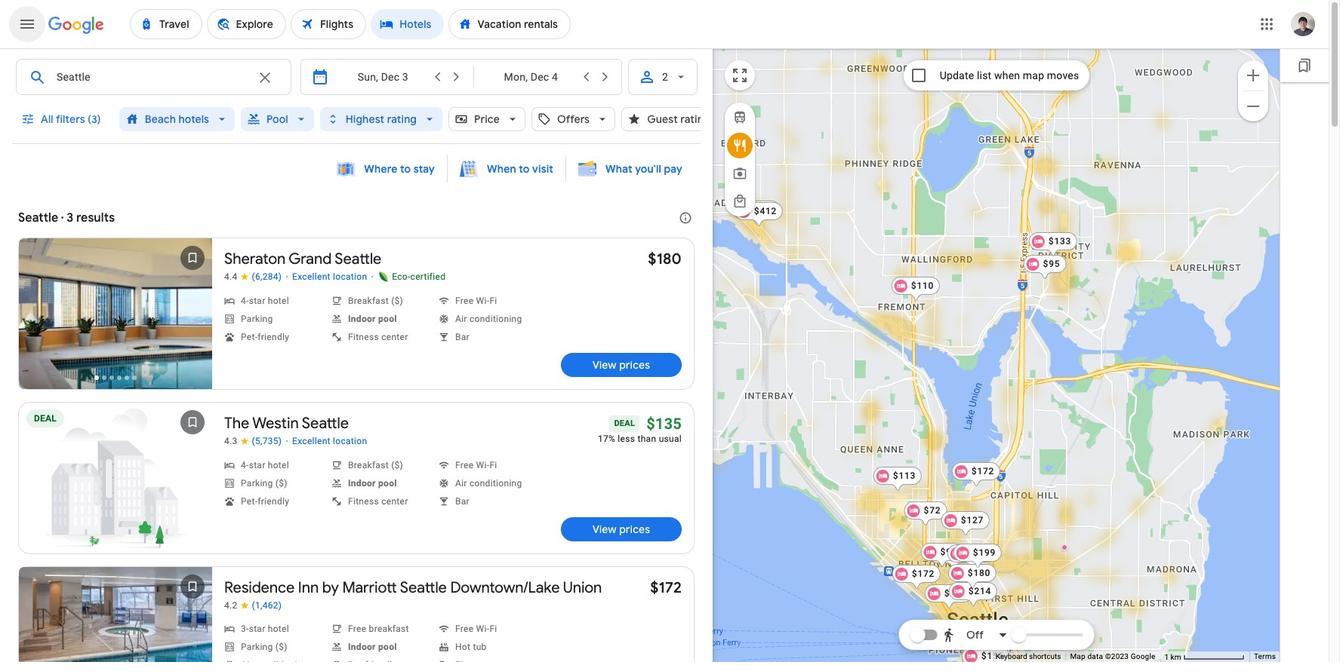 Task type: describe. For each thing, give the bounding box(es) containing it.
than
[[638, 434, 656, 445]]

$135 inside "$135" link
[[949, 550, 972, 560]]

· excellent location ·
[[286, 271, 374, 283]]

0 horizontal spatial deal
[[34, 414, 57, 424]]

keyboard shortcuts
[[996, 653, 1061, 661]]

map region
[[543, 41, 1316, 663]]

$135 link
[[929, 546, 978, 572]]

less
[[618, 434, 635, 445]]

0 horizontal spatial $180 link
[[648, 250, 682, 269]]

$149
[[752, 205, 775, 215]]

next image
[[174, 299, 211, 335]]

$127 link
[[941, 512, 990, 538]]

rating for highest rating
[[387, 112, 417, 126]]

zoom in map image
[[1244, 66, 1262, 84]]

off button
[[939, 618, 1013, 654]]

$110
[[911, 281, 934, 291]]

excellent for · excellent location
[[292, 436, 331, 447]]

keyboard
[[996, 653, 1027, 661]]

clear image
[[256, 69, 274, 87]]

$180 inside map region
[[968, 568, 991, 579]]

usual
[[659, 434, 682, 445]]

seattle · 3 results
[[18, 211, 115, 226]]

$156
[[981, 652, 1004, 662]]

learn more about these results image
[[667, 200, 704, 236]]

what you'll pay button
[[569, 155, 692, 183]]

$156 link
[[962, 648, 1010, 663]]

$776
[[944, 589, 967, 599]]

save the westin seattle to collection image
[[174, 405, 211, 441]]

Check-in text field
[[338, 60, 428, 94]]

17% less than usual
[[598, 434, 682, 445]]

eco-certified link
[[378, 271, 446, 283]]

map
[[1023, 69, 1044, 82]]

$229
[[967, 549, 990, 559]]

(6,284)
[[252, 272, 282, 282]]

where
[[364, 162, 397, 176]]

eco-
[[392, 272, 410, 282]]

$172 for the $172 link to the middle
[[912, 569, 935, 580]]

guest rating
[[647, 112, 710, 126]]

highest
[[346, 112, 384, 126]]

beach hotels
[[145, 112, 209, 126]]

inn at the wac image
[[972, 594, 978, 600]]

google
[[1131, 653, 1155, 661]]

data
[[1088, 653, 1103, 661]]

4.4 out of 5 stars from 6,284 reviews image
[[224, 272, 282, 283]]

$214 link
[[949, 583, 997, 609]]

what
[[606, 162, 632, 176]]

location for · excellent location
[[333, 436, 367, 447]]

$113
[[893, 471, 916, 482]]

all filters (3)
[[41, 112, 101, 126]]

certified
[[410, 272, 446, 282]]

offers
[[557, 112, 590, 126]]

when
[[487, 162, 516, 176]]

4.2
[[224, 601, 237, 612]]

terms
[[1254, 653, 1276, 661]]

moves
[[1047, 69, 1079, 82]]

when to visit button
[[451, 155, 563, 183]]

17%
[[598, 434, 615, 445]]

terms link
[[1254, 653, 1276, 661]]

1 km
[[1165, 653, 1183, 662]]

to for visit
[[519, 162, 530, 176]]

price button
[[448, 101, 525, 137]]

$110 link
[[891, 277, 940, 303]]

map
[[1070, 653, 1086, 661]]

· excellent location
[[286, 436, 367, 448]]

view larger map image
[[731, 66, 749, 85]]

shortcuts
[[1029, 653, 1061, 661]]

$214
[[968, 587, 991, 597]]

(1,462)
[[252, 601, 282, 612]]

where to stay button
[[328, 155, 444, 183]]

photo 1 image for $172
[[19, 568, 212, 663]]

$199 link
[[953, 544, 1002, 570]]

4.3 out of 5 stars from 5,735 reviews image
[[224, 436, 282, 448]]

rating for guest rating
[[680, 112, 710, 126]]

$72 link
[[904, 502, 947, 528]]

km
[[1171, 653, 1181, 662]]

where to stay
[[364, 162, 435, 176]]

2 button
[[628, 59, 698, 95]]

view prices button for (5,735)
[[561, 518, 682, 542]]

$149 link
[[732, 201, 781, 226]]

all
[[41, 112, 53, 126]]

filters
[[56, 112, 85, 126]]

view prices for (5,735)
[[592, 523, 650, 537]]

price
[[474, 112, 500, 126]]

beach hotels button
[[119, 101, 235, 137]]

excellent for · excellent location ·
[[292, 272, 331, 282]]

1 vertical spatial $180 link
[[948, 565, 997, 590]]

$127
[[961, 516, 984, 526]]

0 vertical spatial $180
[[648, 250, 682, 269]]

$133
[[1048, 236, 1071, 247]]

1
[[1165, 653, 1169, 662]]

hotels
[[178, 112, 209, 126]]

©2023
[[1105, 653, 1129, 661]]

0 horizontal spatial $172
[[650, 579, 682, 598]]

all filters (3) button
[[12, 101, 113, 137]]

$776 link
[[925, 585, 973, 611]]

view prices button for (6,284)
[[561, 353, 682, 377]]

keyboard shortcuts button
[[996, 652, 1061, 663]]



Task type: vqa. For each thing, say whether or not it's contained in the screenshot.
the bottommost Home
no



Task type: locate. For each thing, give the bounding box(es) containing it.
· for · excellent location ·
[[286, 271, 288, 283]]

2 horizontal spatial $172 link
[[952, 463, 1001, 488]]

(3)
[[88, 112, 101, 126]]

view prices link for (5,735)
[[561, 518, 682, 542]]

0 horizontal spatial rating
[[387, 112, 417, 126]]

photos list for $172
[[19, 568, 212, 663]]

$199
[[973, 548, 996, 559]]

2 view prices from the top
[[592, 523, 650, 537]]

$180 link up inn at the wac icon
[[948, 565, 997, 590]]

0 horizontal spatial $95 link
[[921, 544, 964, 569]]

excellent inside · excellent location ·
[[292, 272, 331, 282]]

beach
[[145, 112, 176, 126]]

main menu image
[[18, 15, 36, 33]]

$172 link
[[952, 463, 1001, 488], [892, 565, 941, 591], [650, 579, 682, 598]]

excellent inside · excellent location
[[292, 436, 331, 447]]

1 vertical spatial view prices button
[[561, 518, 682, 542]]

what you'll pay
[[606, 162, 682, 176]]

1 horizontal spatial rating
[[680, 112, 710, 126]]

2 view prices button from the top
[[561, 518, 682, 542]]

$180 link
[[648, 250, 682, 269], [948, 565, 997, 590]]

2 rating from the left
[[680, 112, 710, 126]]

·
[[286, 271, 288, 283], [371, 271, 374, 283], [286, 436, 288, 448]]

excellent location link right (5,735)
[[292, 436, 367, 448]]

$135
[[646, 415, 682, 433], [949, 550, 972, 560]]

Search for places, hotels and more text field
[[56, 60, 247, 94]]

· for · excellent location
[[286, 436, 288, 448]]

1 vertical spatial $180
[[968, 568, 991, 579]]

1 horizontal spatial $180
[[968, 568, 991, 579]]

1 to from the left
[[400, 162, 411, 176]]

0 horizontal spatial $95
[[940, 547, 958, 558]]

filters form
[[12, 48, 736, 153]]

back image for $172
[[20, 628, 57, 663]]

$95 link down $133 on the right of the page
[[1023, 255, 1066, 281]]

$95
[[1043, 259, 1060, 270], [940, 547, 958, 558]]

view prices for (6,284)
[[592, 359, 650, 372]]

1 vertical spatial $135
[[949, 550, 972, 560]]

1 horizontal spatial $172 link
[[892, 565, 941, 591]]

$72
[[924, 506, 941, 516]]

photos list
[[19, 239, 212, 402], [19, 568, 212, 663]]

1 vertical spatial prices
[[619, 523, 650, 537]]

1 vertical spatial $95 link
[[921, 544, 964, 569]]

excellent location link
[[292, 272, 367, 284], [292, 436, 367, 448]]

1 vertical spatial back image
[[20, 628, 57, 663]]

$95 link left the $229
[[921, 544, 964, 569]]

update list when map moves
[[940, 69, 1079, 82]]

1 vertical spatial location
[[333, 436, 367, 447]]

$95 left the $229
[[940, 547, 958, 558]]

0 vertical spatial $180 link
[[648, 250, 682, 269]]

1 photos list from the top
[[19, 239, 212, 402]]

excellent right (5,735)
[[292, 436, 331, 447]]

you'll
[[635, 162, 661, 176]]

photo 1 image
[[19, 239, 212, 390], [19, 568, 212, 663]]

(5,735)
[[252, 436, 282, 447]]

0 vertical spatial photo 1 image
[[19, 239, 212, 390]]

stay
[[413, 162, 435, 176]]

1 horizontal spatial $135
[[949, 550, 972, 560]]

2 prices from the top
[[619, 523, 650, 537]]

1 excellent from the top
[[292, 272, 331, 282]]

0 vertical spatial view
[[592, 359, 617, 372]]

Check-out text field
[[485, 60, 577, 94]]

save sheraton grand seattle to collection image
[[174, 240, 211, 276]]

1 rating from the left
[[387, 112, 417, 126]]

pay
[[664, 162, 682, 176]]

deal
[[34, 414, 57, 424], [614, 419, 635, 429]]

· left eco- at the left top of page
[[371, 271, 374, 283]]

$95 for right $95 link
[[1043, 259, 1060, 270]]

excellent location link for (5,735)
[[292, 436, 367, 448]]

2 excellent from the top
[[292, 436, 331, 447]]

2
[[662, 71, 668, 83]]

2 photo 1 image from the top
[[19, 568, 212, 663]]

update
[[940, 69, 974, 82]]

1 vertical spatial view prices
[[592, 523, 650, 537]]

view for (5,735)
[[592, 523, 617, 537]]

view prices link for (6,284)
[[561, 353, 682, 377]]

$95 down $133 link
[[1043, 259, 1060, 270]]

1 vertical spatial $95
[[940, 547, 958, 558]]

0 vertical spatial back image
[[20, 299, 57, 335]]

0 vertical spatial prices
[[619, 359, 650, 372]]

1 horizontal spatial deal
[[614, 419, 635, 429]]

excellent
[[292, 272, 331, 282], [292, 436, 331, 447]]

$135 up usual
[[646, 415, 682, 433]]

1 vertical spatial photos list
[[19, 568, 212, 663]]

when to visit
[[487, 162, 553, 176]]

1 view prices link from the top
[[561, 353, 682, 377]]

0 horizontal spatial to
[[400, 162, 411, 176]]

$412 link
[[734, 202, 783, 228]]

guest
[[647, 112, 678, 126]]

offers button
[[531, 101, 615, 137]]

excellent location link right (6,284)
[[292, 272, 367, 284]]

$135 left the $199
[[949, 550, 972, 560]]

highest rating
[[346, 112, 417, 126]]

pool
[[267, 112, 288, 126]]

1 back image from the top
[[20, 299, 57, 335]]

0 vertical spatial photos list
[[19, 239, 212, 402]]

4.4
[[224, 272, 237, 282]]

1 horizontal spatial to
[[519, 162, 530, 176]]

0 horizontal spatial $135
[[646, 415, 682, 433]]

1 horizontal spatial $172
[[912, 569, 935, 580]]

0 vertical spatial location
[[333, 272, 367, 282]]

1 photo 1 image from the top
[[19, 239, 212, 390]]

to for stay
[[400, 162, 411, 176]]

0 vertical spatial $135
[[646, 415, 682, 433]]

· right (5,735)
[[286, 436, 288, 448]]

prices for (5,735)
[[619, 523, 650, 537]]

off
[[966, 629, 984, 642]]

seattle gaslight inn image
[[1061, 545, 1068, 551]]

$133 link
[[1029, 233, 1078, 258]]

view prices
[[592, 359, 650, 372], [592, 523, 650, 537]]

visit
[[532, 162, 553, 176]]

0 vertical spatial excellent
[[292, 272, 331, 282]]

photos list for $180
[[19, 239, 212, 402]]

view
[[592, 359, 617, 372], [592, 523, 617, 537]]

next image
[[174, 628, 211, 663]]

1 horizontal spatial $95
[[1043, 259, 1060, 270]]

excellent location link for (6,284)
[[292, 272, 367, 284]]

1 prices from the top
[[619, 359, 650, 372]]

0 vertical spatial view prices
[[592, 359, 650, 372]]

· right (6,284)
[[286, 271, 288, 283]]

location for · excellent location ·
[[333, 272, 367, 282]]

results
[[76, 211, 115, 226]]

$172
[[971, 467, 994, 477], [912, 569, 935, 580], [650, 579, 682, 598]]

0 horizontal spatial $172 link
[[650, 579, 682, 598]]

4.3
[[224, 436, 237, 447]]

location inside · excellent location ·
[[333, 272, 367, 282]]

rating right guest
[[680, 112, 710, 126]]

1 vertical spatial excellent location link
[[292, 436, 367, 448]]

map data ©2023 google
[[1070, 653, 1155, 661]]

location
[[333, 272, 367, 282], [333, 436, 367, 447]]

save residence inn by marriott seattle downtown/lake union to collection image
[[174, 569, 211, 605]]

$113 link
[[873, 467, 922, 493]]

eco-certified
[[392, 272, 446, 282]]

$180 down learn more about these results icon
[[648, 250, 682, 269]]

highest rating button
[[320, 101, 442, 137]]

view for (6,284)
[[592, 359, 617, 372]]

rating
[[387, 112, 417, 126], [680, 112, 710, 126]]

1 vertical spatial view prices link
[[561, 518, 682, 542]]

when
[[994, 69, 1020, 82]]

0 vertical spatial $95 link
[[1023, 255, 1066, 281]]

$229 link
[[947, 545, 996, 571]]

1 vertical spatial photo 1 image
[[19, 568, 212, 663]]

view prices button
[[561, 353, 682, 377], [561, 518, 682, 542]]

pool button
[[241, 101, 314, 137]]

back image
[[20, 299, 57, 335], [20, 628, 57, 663]]

to left stay
[[400, 162, 411, 176]]

1 horizontal spatial $95 link
[[1023, 255, 1066, 281]]

0 vertical spatial view prices link
[[561, 353, 682, 377]]

0 vertical spatial excellent location link
[[292, 272, 367, 284]]

$180 up $214
[[968, 568, 991, 579]]

2 horizontal spatial $172
[[971, 467, 994, 477]]

0 vertical spatial view prices button
[[561, 353, 682, 377]]

0 vertical spatial $95
[[1043, 259, 1060, 270]]

2 excellent location link from the top
[[292, 436, 367, 448]]

$180 link down learn more about these results icon
[[648, 250, 682, 269]]

prices for (6,284)
[[619, 359, 650, 372]]

guest rating button
[[621, 101, 736, 137]]

2 to from the left
[[519, 162, 530, 176]]

rating right highest
[[387, 112, 417, 126]]

$172 for rightmost the $172 link
[[971, 467, 994, 477]]

2 view from the top
[[592, 523, 617, 537]]

0 horizontal spatial $180
[[648, 250, 682, 269]]

4.2 out of 5 stars from 1,462 reviews image
[[224, 601, 282, 612]]

1 view prices from the top
[[592, 359, 650, 372]]

1 km button
[[1160, 652, 1249, 663]]

photo 1 image for $180
[[19, 239, 212, 390]]

1 vertical spatial excellent
[[292, 436, 331, 447]]

$95 for $95 link to the left
[[940, 547, 958, 558]]

1 view prices button from the top
[[561, 353, 682, 377]]

1 view from the top
[[592, 359, 617, 372]]

1 location from the top
[[333, 272, 367, 282]]

location inside · excellent location
[[333, 436, 367, 447]]

2 photos list from the top
[[19, 568, 212, 663]]

view prices link
[[561, 353, 682, 377], [561, 518, 682, 542]]

1 excellent location link from the top
[[292, 272, 367, 284]]

$412
[[754, 206, 777, 217]]

to left visit at the left of page
[[519, 162, 530, 176]]

1 horizontal spatial $180 link
[[948, 565, 997, 590]]

excellent right (6,284)
[[292, 272, 331, 282]]

2 back image from the top
[[20, 628, 57, 663]]

$180
[[648, 250, 682, 269], [968, 568, 991, 579]]

1 vertical spatial view
[[592, 523, 617, 537]]

zoom out map image
[[1244, 97, 1262, 115]]

back image for $180
[[20, 299, 57, 335]]

seattle · 3
[[18, 211, 73, 226]]

2 view prices link from the top
[[561, 518, 682, 542]]

2 location from the top
[[333, 436, 367, 447]]

list
[[977, 69, 992, 82]]



